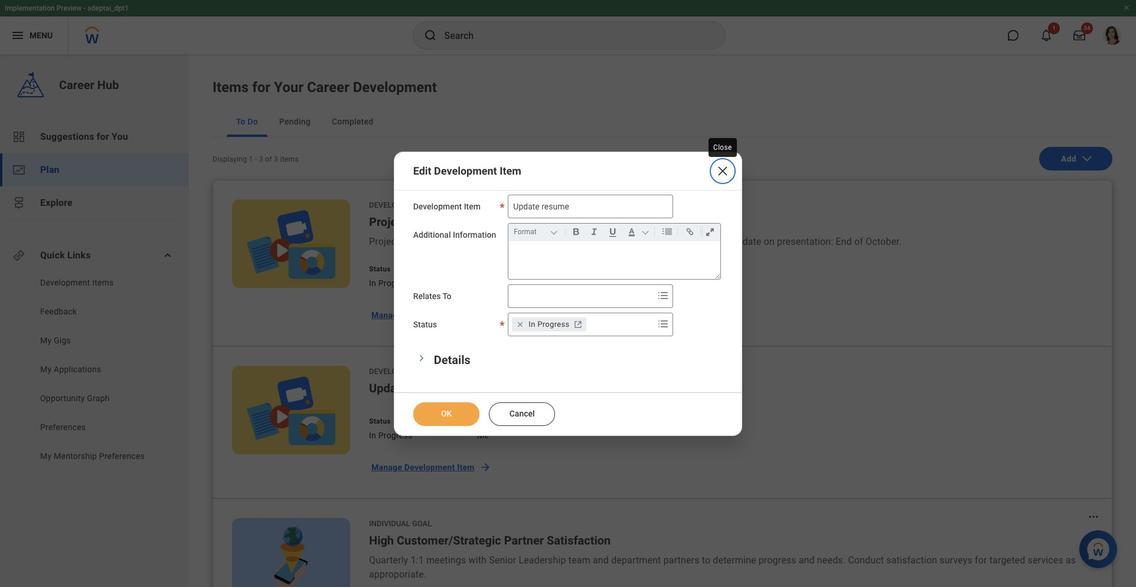 Task type: locate. For each thing, give the bounding box(es) containing it.
status in progress for created by
[[369, 265, 412, 288]]

progress down based
[[378, 279, 412, 288]]

0 vertical spatial in
[[369, 279, 376, 288]]

1 manage from the top
[[371, 311, 402, 320]]

project based on previous phase a. will need fine tuning prior to first presentation. due date on presentation: end of october.
[[369, 236, 902, 247]]

for
[[252, 79, 271, 96], [97, 131, 109, 142], [410, 215, 425, 229], [975, 555, 987, 566]]

2 list from the top
[[0, 277, 189, 465]]

graph
[[87, 394, 110, 403]]

prior
[[612, 236, 631, 247]]

for up additional
[[410, 215, 425, 229]]

0 vertical spatial -
[[83, 4, 86, 12]]

project left based
[[369, 236, 399, 247]]

close environment banner image
[[1123, 4, 1130, 11]]

additional
[[413, 230, 451, 239]]

individual
[[369, 520, 410, 529]]

to inside "quarterly 1:1 meetings with senior leadership team and department partners to determine progress and needs. conduct satisfaction surveys for targeted services as approporiate."
[[702, 555, 711, 566]]

for right surveys
[[975, 555, 987, 566]]

progress left ext link icon
[[537, 320, 570, 329]]

to left first
[[634, 236, 642, 247]]

1 vertical spatial of
[[854, 236, 863, 247]]

my
[[40, 336, 52, 345], [40, 365, 52, 374], [40, 452, 52, 461]]

0 horizontal spatial and
[[593, 555, 609, 566]]

0 horizontal spatial career
[[59, 78, 94, 92]]

adeptai_dpt1
[[87, 4, 129, 12]]

october.
[[866, 236, 902, 247]]

career left hub
[[59, 78, 94, 92]]

1 list from the top
[[0, 120, 189, 220]]

of right the end
[[854, 236, 863, 247]]

need
[[540, 236, 561, 247]]

0 vertical spatial my
[[40, 336, 52, 345]]

details
[[434, 353, 471, 367]]

in for last updated by
[[369, 431, 376, 441]]

high
[[369, 534, 394, 548]]

status for created by
[[369, 265, 391, 273]]

1 on from the left
[[430, 236, 441, 247]]

1 my from the top
[[40, 336, 52, 345]]

of right 1
[[265, 155, 272, 164]]

my gigs link
[[39, 335, 160, 347]]

close
[[713, 143, 732, 152]]

feedback
[[40, 307, 77, 317]]

in inside the in progress element
[[529, 320, 535, 329]]

quarterly 1:1 meetings with senior leadership team and department partners to determine progress and needs. conduct satisfaction surveys for targeted services as approporiate.
[[369, 555, 1076, 580]]

0 vertical spatial project
[[369, 215, 407, 229]]

my gigs
[[40, 336, 71, 345]]

items up to do
[[213, 79, 249, 96]]

2 vertical spatial in
[[369, 431, 376, 441]]

1 horizontal spatial to
[[443, 291, 452, 301]]

career
[[59, 78, 94, 92], [307, 79, 349, 96]]

format button
[[512, 225, 563, 238]]

-
[[83, 4, 86, 12], [255, 155, 257, 164]]

and left needs.
[[799, 555, 815, 566]]

underline image
[[605, 225, 621, 239]]

development up update
[[369, 367, 423, 376]]

progress for last updated by
[[378, 431, 412, 441]]

end
[[836, 236, 852, 247]]

development inside development item update resume
[[369, 367, 423, 376]]

onboarding home image
[[12, 163, 26, 177]]

edit
[[413, 164, 431, 177]]

- inside banner
[[83, 4, 86, 12]]

manage development item button down ok button
[[364, 456, 496, 479]]

my left the mentorship
[[40, 452, 52, 461]]

0 horizontal spatial preferences
[[40, 423, 86, 432]]

my applications
[[40, 365, 101, 374]]

tab list containing to do
[[213, 106, 1113, 138]]

0 vertical spatial list
[[0, 120, 189, 220]]

0 vertical spatial manage
[[371, 311, 402, 320]]

progress inside option
[[537, 320, 570, 329]]

0 horizontal spatial 3
[[259, 155, 263, 164]]

2 status in progress from the top
[[369, 417, 412, 441]]

do
[[248, 117, 258, 126]]

status inside details dialog
[[413, 320, 437, 329]]

1 vertical spatial preferences
[[99, 452, 145, 461]]

manage development item down the relates
[[371, 311, 475, 320]]

- right the "preview"
[[83, 4, 86, 12]]

for inside 'development item project for team a'
[[410, 215, 425, 229]]

0 vertical spatial of
[[265, 155, 272, 164]]

services
[[1028, 555, 1063, 566]]

0 vertical spatial manage development item button
[[364, 304, 496, 327]]

preferences link
[[39, 422, 160, 433]]

0 horizontal spatial on
[[430, 236, 441, 247]]

progress
[[759, 555, 796, 566]]

0 vertical spatial status
[[369, 265, 391, 273]]

development items
[[40, 278, 114, 288]]

manage
[[371, 311, 402, 320], [371, 463, 402, 472]]

bulleted list image
[[659, 225, 675, 239]]

in progress element
[[529, 319, 570, 330]]

for left your
[[252, 79, 271, 96]]

targeted
[[990, 555, 1025, 566]]

x image
[[716, 164, 730, 178]]

tuning
[[582, 236, 609, 247]]

2 my from the top
[[40, 365, 52, 374]]

for left you
[[97, 131, 109, 142]]

preferences
[[40, 423, 86, 432], [99, 452, 145, 461]]

approporiate.
[[369, 569, 426, 580]]

1 vertical spatial manage development item button
[[364, 456, 496, 479]]

items up the feedback link
[[92, 278, 114, 288]]

profile logan mcneil element
[[1096, 22, 1129, 48]]

my left "gigs"
[[40, 336, 52, 345]]

3
[[259, 155, 263, 164], [274, 155, 278, 164]]

2 manage from the top
[[371, 463, 402, 472]]

1 vertical spatial list
[[0, 277, 189, 465]]

list containing development items
[[0, 277, 189, 465]]

bold image
[[568, 225, 584, 239]]

0 vertical spatial manage development item
[[371, 311, 475, 320]]

0 horizontal spatial to
[[634, 236, 642, 247]]

quarterly
[[369, 555, 408, 566]]

1 vertical spatial -
[[255, 155, 257, 164]]

meetings
[[426, 555, 466, 566]]

0 vertical spatial items
[[213, 79, 249, 96]]

manage development item button down relates to at left
[[364, 304, 496, 327]]

implementation
[[5, 4, 55, 12]]

and
[[593, 555, 609, 566], [799, 555, 815, 566]]

2 vertical spatial progress
[[378, 431, 412, 441]]

development item
[[413, 202, 481, 211]]

1 status in progress from the top
[[369, 265, 412, 288]]

1 vertical spatial in
[[529, 320, 535, 329]]

project up based
[[369, 215, 407, 229]]

0 vertical spatial status in progress
[[369, 265, 412, 288]]

1 manage development item from the top
[[371, 311, 475, 320]]

preferences down opportunity
[[40, 423, 86, 432]]

0 vertical spatial preferences
[[40, 423, 86, 432]]

3 right 1
[[259, 155, 263, 164]]

1 vertical spatial project
[[369, 236, 399, 247]]

2 vertical spatial my
[[40, 452, 52, 461]]

italic image
[[587, 225, 603, 239]]

last
[[477, 417, 492, 426]]

progress down update
[[378, 431, 412, 441]]

on right the date
[[764, 236, 775, 247]]

to left the do
[[236, 117, 245, 126]]

status in progress down based
[[369, 265, 412, 288]]

manage development item
[[371, 311, 475, 320], [371, 463, 475, 472]]

fine
[[564, 236, 580, 247]]

a
[[460, 215, 468, 229]]

and right team
[[593, 555, 609, 566]]

satisfaction
[[887, 555, 937, 566]]

3 my from the top
[[40, 452, 52, 461]]

prompts image
[[656, 288, 670, 303]]

progress
[[378, 279, 412, 288], [537, 320, 570, 329], [378, 431, 412, 441]]

development inside 'development item project for team a'
[[369, 201, 423, 210]]

1 horizontal spatial on
[[764, 236, 775, 247]]

status for last updated by
[[369, 417, 391, 426]]

manage development item button
[[364, 304, 496, 327], [364, 456, 496, 479]]

feedback link
[[39, 306, 160, 318]]

2 manage development item from the top
[[371, 463, 475, 472]]

0 vertical spatial to
[[634, 236, 642, 247]]

0 horizontal spatial to
[[236, 117, 245, 126]]

search image
[[423, 28, 437, 43]]

chevron down image
[[417, 351, 426, 365]]

my for my gigs
[[40, 336, 52, 345]]

team
[[428, 215, 458, 229]]

1 and from the left
[[593, 555, 609, 566]]

development up feedback
[[40, 278, 90, 288]]

2 manage development item button from the top
[[364, 456, 496, 479]]

my down my gigs
[[40, 365, 52, 374]]

preferences down preferences link
[[99, 452, 145, 461]]

1 horizontal spatial preferences
[[99, 452, 145, 461]]

- for 3
[[255, 155, 257, 164]]

1 horizontal spatial and
[[799, 555, 815, 566]]

my mentorship preferences link
[[39, 451, 160, 462]]

development up based
[[369, 201, 423, 210]]

1 vertical spatial progress
[[537, 320, 570, 329]]

cancel
[[509, 409, 534, 418]]

on
[[430, 236, 441, 247], [764, 236, 775, 247]]

opportunity graph
[[40, 394, 110, 403]]

ok button
[[413, 402, 479, 426]]

- right 1
[[255, 155, 257, 164]]

a.
[[511, 236, 520, 247]]

3 left items
[[274, 155, 278, 164]]

list
[[0, 120, 189, 220], [0, 277, 189, 465]]

1 vertical spatial to
[[702, 555, 711, 566]]

customer/strategic
[[397, 534, 501, 548]]

1 horizontal spatial items
[[213, 79, 249, 96]]

status in progress down update
[[369, 417, 412, 441]]

cancel button
[[489, 402, 555, 426]]

1 horizontal spatial -
[[255, 155, 257, 164]]

1 horizontal spatial to
[[702, 555, 711, 566]]

inbox large image
[[1074, 30, 1085, 41]]

applications
[[54, 365, 101, 374]]

1 vertical spatial status in progress
[[369, 417, 412, 441]]

details dialog
[[394, 151, 742, 436]]

0 vertical spatial to
[[236, 117, 245, 126]]

0 vertical spatial progress
[[378, 279, 412, 288]]

list containing suggestions for you
[[0, 120, 189, 220]]

phase
[[483, 236, 509, 247]]

satisfaction
[[547, 534, 611, 548]]

1 vertical spatial manage development item
[[371, 463, 475, 472]]

suggestions
[[40, 131, 94, 142]]

1 horizontal spatial 3
[[274, 155, 278, 164]]

career right your
[[307, 79, 349, 96]]

link image
[[682, 225, 698, 239]]

item inside development item update resume
[[425, 367, 442, 376]]

0 horizontal spatial -
[[83, 4, 86, 12]]

1 horizontal spatial of
[[854, 236, 863, 247]]

1 project from the top
[[369, 215, 407, 229]]

1 vertical spatial to
[[443, 291, 452, 301]]

to right the relates
[[443, 291, 452, 301]]

ext link image
[[572, 319, 584, 330]]

to do
[[236, 117, 258, 126]]

status in progress
[[369, 265, 412, 288], [369, 417, 412, 441]]

- for adeptai_dpt1
[[83, 4, 86, 12]]

1 vertical spatial status
[[413, 320, 437, 329]]

items
[[213, 79, 249, 96], [92, 278, 114, 288]]

manage development item up goal
[[371, 463, 475, 472]]

on right based
[[430, 236, 441, 247]]

date
[[743, 236, 761, 247]]

tab list
[[213, 106, 1113, 138]]

pending button
[[270, 106, 320, 137]]

previous
[[444, 236, 480, 247]]

maximize image
[[702, 225, 718, 239]]

displaying 1 - 3 of 3 items
[[213, 155, 299, 164]]

status
[[369, 265, 391, 273], [413, 320, 437, 329], [369, 417, 391, 426]]

development
[[353, 79, 437, 96], [434, 164, 497, 177], [369, 201, 423, 210], [413, 202, 462, 211], [40, 278, 90, 288], [404, 311, 455, 320], [369, 367, 423, 376], [404, 463, 455, 472]]

1 vertical spatial manage
[[371, 463, 402, 472]]

completed
[[332, 117, 373, 126]]

to right "partners"
[[702, 555, 711, 566]]

2 vertical spatial status
[[369, 417, 391, 426]]

1 vertical spatial items
[[92, 278, 114, 288]]

1 vertical spatial my
[[40, 365, 52, 374]]

partner
[[504, 534, 544, 548]]

explore
[[40, 197, 73, 208]]

plan link
[[0, 154, 189, 187]]

career hub
[[59, 78, 119, 92]]

Relates To field
[[509, 286, 654, 307]]



Task type: describe. For each thing, give the bounding box(es) containing it.
item inside 'development item project for team a'
[[425, 201, 442, 210]]

2 and from the left
[[799, 555, 815, 566]]

implementation preview -   adeptai_dpt1 banner
[[0, 0, 1136, 54]]

manage for 2nd manage development item button from the top
[[371, 463, 402, 472]]

1 manage development item button from the top
[[364, 304, 496, 327]]

0 horizontal spatial items
[[92, 278, 114, 288]]

Development Item text field
[[508, 195, 673, 218]]

my for my mentorship preferences
[[40, 452, 52, 461]]

format group
[[512, 224, 723, 241]]

ok
[[441, 409, 452, 418]]

displaying
[[213, 155, 247, 164]]

development up completed
[[353, 79, 437, 96]]

development down relates to at left
[[404, 311, 455, 320]]

close tooltip
[[706, 136, 739, 159]]

team
[[569, 555, 590, 566]]

leadership
[[519, 555, 566, 566]]

opportunity
[[40, 394, 85, 403]]

needs.
[[817, 555, 846, 566]]

format
[[514, 228, 537, 236]]

determine
[[713, 555, 756, 566]]

dashboard image
[[12, 130, 26, 144]]

created by
[[477, 265, 513, 273]]

my applications link
[[39, 364, 160, 376]]

development up team
[[413, 202, 462, 211]]

1 horizontal spatial career
[[307, 79, 349, 96]]

x small image
[[515, 319, 526, 330]]

last updated by me
[[477, 417, 532, 441]]

development item update resume
[[369, 367, 450, 396]]

based
[[402, 236, 428, 247]]

arrow right image
[[479, 462, 491, 474]]

suggestions for you
[[40, 131, 128, 142]]

2 on from the left
[[764, 236, 775, 247]]

my mentorship preferences
[[40, 452, 145, 461]]

mentorship
[[54, 452, 97, 461]]

high customer/strategic partner satisfaction
[[369, 534, 611, 548]]

gigs
[[54, 336, 71, 345]]

presentation:
[[777, 236, 833, 247]]

Additional Information text field
[[509, 241, 721, 279]]

you
[[112, 131, 128, 142]]

to inside to do button
[[236, 117, 245, 126]]

additional information
[[413, 230, 496, 239]]

partners
[[664, 555, 700, 566]]

edit development item
[[413, 164, 521, 177]]

development up development item
[[434, 164, 497, 177]]

2 3 from the left
[[274, 155, 278, 164]]

created
[[477, 265, 503, 273]]

resume
[[410, 381, 450, 396]]

in progress
[[529, 320, 570, 329]]

project inside 'development item project for team a'
[[369, 215, 407, 229]]

me
[[477, 431, 489, 441]]

in progress, press delete to clear value, ctrl + enter opens in new window. option
[[512, 317, 586, 332]]

by
[[505, 265, 513, 273]]

by
[[523, 417, 532, 426]]

status in progress for last updated by
[[369, 417, 412, 441]]

preview
[[56, 4, 82, 12]]

timeline milestone image
[[12, 196, 26, 210]]

development items link
[[39, 277, 160, 289]]

suggestions for you link
[[0, 120, 189, 154]]

1:1
[[411, 555, 424, 566]]

pending
[[279, 117, 311, 126]]

development item project for team a
[[369, 201, 468, 229]]

0 horizontal spatial of
[[265, 155, 272, 164]]

your
[[274, 79, 303, 96]]

to inside details dialog
[[443, 291, 452, 301]]

completed button
[[322, 106, 383, 137]]

opportunity graph link
[[39, 393, 160, 404]]

1 3 from the left
[[259, 155, 263, 164]]

goal
[[412, 520, 432, 529]]

1
[[249, 155, 253, 164]]

as
[[1066, 555, 1076, 566]]

my for my applications
[[40, 365, 52, 374]]

for inside "quarterly 1:1 meetings with senior leadership team and department partners to determine progress and needs. conduct satisfaction surveys for targeted services as approporiate."
[[975, 555, 987, 566]]

surveys
[[940, 555, 973, 566]]

progress for created by
[[378, 279, 412, 288]]

with
[[469, 555, 487, 566]]

update
[[369, 381, 407, 396]]

information
[[453, 230, 496, 239]]

explore link
[[0, 187, 189, 220]]

2 project from the top
[[369, 236, 399, 247]]

items
[[280, 155, 299, 164]]

in for created by
[[369, 279, 376, 288]]

notifications large image
[[1040, 30, 1052, 41]]

details button
[[434, 353, 471, 367]]

development left arrow right image
[[404, 463, 455, 472]]

manage for second manage development item button from the bottom of the page
[[371, 311, 402, 320]]

first
[[645, 236, 662, 247]]

conduct
[[848, 555, 884, 566]]

due
[[723, 236, 740, 247]]

will
[[522, 236, 538, 247]]

prompts image
[[656, 317, 670, 331]]

items for your career development
[[213, 79, 437, 96]]

plan
[[40, 164, 59, 175]]



Task type: vqa. For each thing, say whether or not it's contained in the screenshot.
the "presentation."
yes



